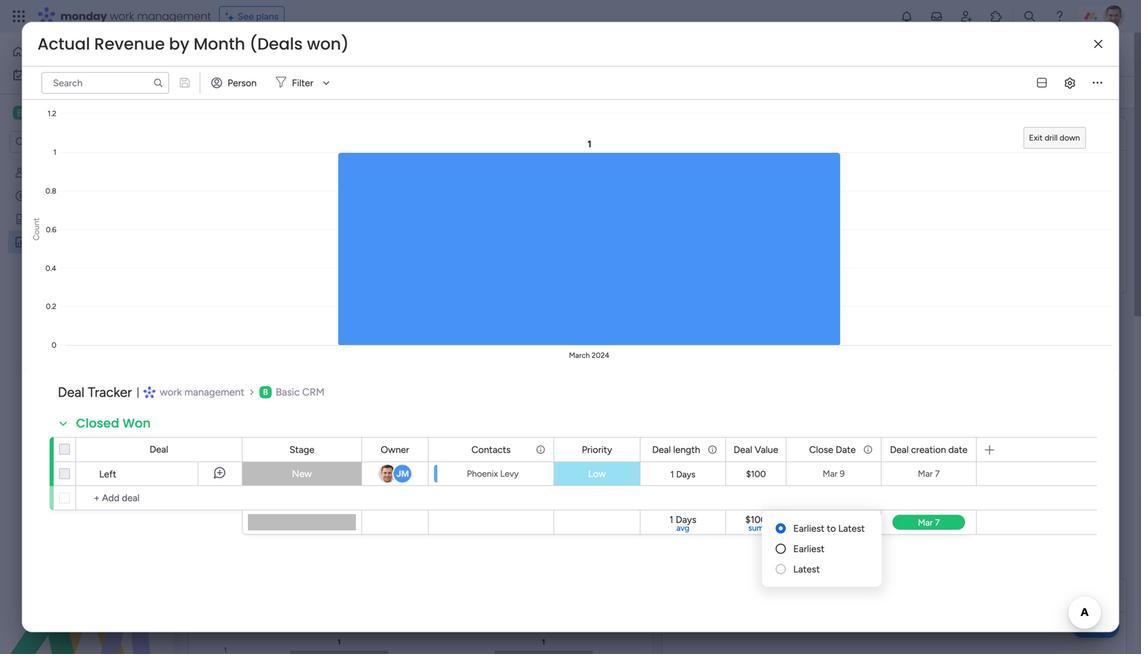 Task type: vqa. For each thing, say whether or not it's contained in the screenshot.
"Sales"
yes



Task type: describe. For each thing, give the bounding box(es) containing it.
add widget
[[221, 87, 270, 98]]

on
[[816, 587, 832, 604]]

monday marketplace image
[[990, 10, 1003, 23]]

2 horizontal spatial work
[[160, 386, 182, 398]]

update feed image
[[930, 10, 944, 23]]

mar 9
[[823, 468, 845, 479]]

days for 1 days avg
[[676, 514, 697, 525]]

proposal
[[556, 464, 592, 476]]

work for monday
[[110, 8, 134, 24]]

deal inside deal value field
[[734, 444, 752, 455]]

basic crm for workspace icon
[[31, 106, 84, 119]]

added
[[878, 587, 919, 604]]

stage
[[289, 444, 314, 455]]

Stage field
[[286, 442, 318, 457]]

1 connected board button
[[281, 82, 392, 103]]

to
[[827, 523, 836, 534]]

arrow down image
[[678, 84, 694, 101]]

levy
[[500, 468, 519, 479]]

owner
[[381, 444, 409, 455]]

see plans button
[[219, 6, 285, 26]]

+ Add deal text field
[[83, 490, 236, 506]]

1 for 1 connected board
[[306, 87, 310, 98]]

Close Date field
[[806, 442, 859, 457]]

deal up the closed
[[58, 384, 84, 400]]

low
[[588, 468, 606, 480]]

getting started
[[32, 213, 99, 225]]

deal length
[[652, 444, 700, 455]]

settings image
[[1102, 85, 1115, 99]]

based
[[774, 587, 813, 604]]

started
[[67, 213, 99, 225]]

crm for workspace image
[[302, 386, 325, 398]]

20.0% for negotiation : 20.0%
[[611, 488, 637, 499]]

$100 sum
[[745, 514, 767, 533]]

avg
[[677, 523, 690, 533]]

20.0% for discovery : 20.0%
[[602, 440, 628, 452]]

see plans
[[238, 11, 279, 22]]

crm for workspace icon
[[60, 106, 84, 119]]

deal creation date
[[890, 444, 968, 455]]

my work option
[[8, 64, 165, 86]]

1 inside 1 days avg
[[670, 514, 673, 525]]

lottie animation image
[[0, 517, 173, 654]]

public dashboard image
[[14, 236, 27, 249]]

dashboard inside banner
[[267, 39, 386, 69]]

: for proposal
[[592, 464, 594, 476]]

terry turtle image
[[1103, 5, 1125, 27]]

help button
[[1072, 615, 1119, 638]]

dapulse x slim image
[[1094, 39, 1102, 49]]

month inside field
[[835, 587, 875, 604]]

my
[[31, 69, 44, 80]]

phoenix
[[467, 468, 498, 479]]

getting
[[32, 213, 65, 225]]

value
[[755, 444, 778, 455]]

Deal length field
[[649, 442, 704, 457]]

help
[[1084, 620, 1108, 633]]

deal inside list box
[[32, 190, 51, 202]]

arrow down image
[[318, 75, 334, 91]]

deal inside deal progress based on month added field
[[685, 587, 713, 604]]

work for my
[[47, 69, 67, 80]]

discovery : 20.0%
[[556, 440, 628, 452]]

lottie animation element
[[0, 517, 173, 654]]

work management
[[160, 386, 244, 398]]

0 vertical spatial latest
[[838, 523, 865, 534]]

earliest for earliest
[[793, 543, 825, 555]]

close date
[[809, 444, 856, 455]]

column information image for deal length
[[707, 444, 718, 455]]

more dots image
[[1100, 591, 1110, 601]]

home link
[[8, 41, 165, 62]]

list box containing deal tracker
[[0, 159, 173, 437]]

basic for workspace icon
[[31, 106, 57, 119]]

0 horizontal spatial latest
[[793, 563, 820, 575]]

deal down the won
[[150, 444, 168, 455]]

more dots image
[[1093, 78, 1102, 88]]

b for workspace image
[[263, 387, 268, 397]]

|
[[137, 386, 139, 398]]

negotiation
[[556, 488, 606, 499]]

deal tracker inside list box
[[32, 190, 84, 202]]

b for workspace icon
[[17, 107, 23, 119]]

date
[[836, 444, 856, 455]]

phoenix levy
[[467, 468, 519, 479]]

20.0% for proposal : 20.0%
[[596, 464, 623, 476]]

deal value
[[734, 444, 778, 455]]

Closed Won field
[[73, 415, 154, 432]]

won)
[[307, 33, 349, 55]]

sales inside sales dashboard banner
[[204, 39, 261, 69]]

filter dashboard by text search field inside sales dashboard banner
[[405, 82, 529, 103]]

board
[[361, 87, 386, 98]]

Owner field
[[377, 442, 413, 457]]

sum
[[748, 523, 764, 533]]

sales dashboard banner
[[180, 33, 1134, 109]]

0 horizontal spatial filter dashboard by text search field
[[41, 72, 169, 94]]

left
[[99, 468, 116, 480]]

deal progress based on month added
[[685, 587, 919, 604]]

Search in workspace field
[[29, 134, 113, 150]]

public board image
[[14, 213, 27, 226]]



Task type: locate. For each thing, give the bounding box(es) containing it.
column information image left the discovery
[[535, 444, 546, 455]]

deal inside the deal length field
[[652, 444, 671, 455]]

0 vertical spatial 1
[[306, 87, 310, 98]]

1 horizontal spatial crm
[[302, 386, 325, 398]]

deal inside deal creation date field
[[890, 444, 909, 455]]

home option
[[8, 41, 165, 62]]

earliest
[[793, 523, 825, 534], [793, 543, 825, 555]]

earliest to latest
[[793, 523, 865, 534]]

basic right workspace icon
[[31, 106, 57, 119]]

0 vertical spatial basic
[[31, 106, 57, 119]]

$100
[[746, 469, 766, 480], [745, 514, 767, 525]]

1 days
[[670, 469, 696, 480]]

monday
[[60, 8, 107, 24]]

1 horizontal spatial tracker
[[88, 384, 132, 400]]

0 vertical spatial 20.0%
[[602, 440, 628, 452]]

add
[[221, 87, 238, 98]]

9
[[840, 468, 845, 479]]

3 column information image from the left
[[863, 444, 874, 455]]

0 vertical spatial b
[[17, 107, 23, 119]]

1 left arrow down image
[[306, 87, 310, 98]]

mar
[[823, 468, 838, 479], [918, 468, 933, 479]]

column information image for contacts
[[535, 444, 546, 455]]

20.0% down proposal : 20.0%
[[611, 488, 637, 499]]

my work link
[[8, 64, 165, 86]]

0 horizontal spatial basic crm
[[31, 106, 84, 119]]

1 horizontal spatial basic
[[276, 386, 300, 398]]

1 vertical spatial b
[[263, 387, 268, 397]]

20.0% up low
[[602, 440, 628, 452]]

person
[[228, 77, 257, 89]]

days for 1 days
[[676, 469, 696, 480]]

crm inside workspace selection element
[[60, 106, 84, 119]]

1 horizontal spatial b
[[263, 387, 268, 397]]

1 horizontal spatial basic crm
[[276, 386, 325, 398]]

sales dashboard down getting started
[[32, 236, 103, 248]]

1 vertical spatial latest
[[793, 563, 820, 575]]

help image
[[1053, 10, 1066, 23]]

sales dashboard inside banner
[[204, 39, 386, 69]]

0 vertical spatial basic crm
[[31, 106, 84, 119]]

days down 1 days
[[676, 514, 697, 525]]

days
[[676, 469, 696, 480], [676, 514, 697, 525]]

days inside 1 days avg
[[676, 514, 697, 525]]

Deal Value field
[[730, 442, 782, 457]]

0 vertical spatial crm
[[60, 106, 84, 119]]

2 vertical spatial :
[[606, 488, 608, 499]]

basic crm
[[31, 106, 84, 119], [276, 386, 325, 398]]

search image
[[153, 77, 164, 88]]

0 horizontal spatial crm
[[60, 106, 84, 119]]

progress
[[717, 587, 771, 604]]

1 horizontal spatial filter dashboard by text search field
[[405, 82, 529, 103]]

1 vertical spatial tracker
[[88, 384, 132, 400]]

basic right workspace image
[[276, 386, 300, 398]]

0 vertical spatial tracker
[[53, 190, 84, 202]]

basic crm right workspace image
[[276, 386, 325, 398]]

tracker inside list box
[[53, 190, 84, 202]]

by
[[169, 33, 189, 55]]

basic for workspace image
[[276, 386, 300, 398]]

2 earliest from the top
[[793, 543, 825, 555]]

basic
[[31, 106, 57, 119], [276, 386, 300, 398]]

notifications image
[[900, 10, 914, 23]]

1 mar from the left
[[823, 468, 838, 479]]

1
[[306, 87, 310, 98], [670, 469, 674, 480], [670, 514, 673, 525]]

mar left 7
[[918, 468, 933, 479]]

None search field
[[405, 82, 529, 103]]

b inside workspace icon
[[17, 107, 23, 119]]

: for discovery
[[597, 440, 599, 452]]

dashboard
[[267, 39, 386, 69], [57, 236, 103, 248]]

sales up person "popup button"
[[204, 39, 261, 69]]

: for negotiation
[[606, 488, 608, 499]]

0 horizontal spatial mar
[[823, 468, 838, 479]]

crm
[[60, 106, 84, 119], [302, 386, 325, 398]]

1 inside popup button
[[306, 87, 310, 98]]

deal left creation at the bottom of the page
[[890, 444, 909, 455]]

mar for mar 9
[[823, 468, 838, 479]]

basic crm up search in workspace field
[[31, 106, 84, 119]]

column information image
[[535, 444, 546, 455], [707, 444, 718, 455], [863, 444, 874, 455]]

0 horizontal spatial :
[[592, 464, 594, 476]]

new
[[292, 468, 312, 480]]

0 vertical spatial month
[[194, 33, 245, 55]]

1 connected board
[[306, 87, 386, 98]]

0 vertical spatial sales dashboard
[[204, 39, 386, 69]]

management up by
[[137, 8, 211, 24]]

basic crm for workspace image
[[276, 386, 325, 398]]

search everything image
[[1023, 10, 1037, 23]]

0 vertical spatial dashboard
[[267, 39, 386, 69]]

1 vertical spatial crm
[[302, 386, 325, 398]]

1 vertical spatial $100
[[745, 514, 767, 525]]

earliest for earliest to latest
[[793, 523, 825, 534]]

close
[[809, 444, 833, 455]]

crm right workspace image
[[302, 386, 325, 398]]

sales dashboard up the filter popup button
[[204, 39, 386, 69]]

date
[[949, 444, 968, 455]]

7
[[935, 468, 940, 479]]

proposal : 20.0%
[[556, 464, 623, 476]]

dashboard down started
[[57, 236, 103, 248]]

0 horizontal spatial sales
[[32, 236, 54, 248]]

Contacts field
[[468, 442, 514, 457]]

invite members image
[[960, 10, 973, 23]]

workspace image
[[259, 386, 272, 398]]

option
[[0, 161, 173, 163]]

sales dashboard inside list box
[[32, 236, 103, 248]]

deal tracker
[[32, 190, 84, 202], [58, 384, 132, 400]]

tracker left |
[[88, 384, 132, 400]]

filter
[[292, 77, 313, 89]]

: down priority field
[[592, 464, 594, 476]]

contacts
[[472, 444, 511, 455]]

home
[[30, 46, 56, 57]]

0 vertical spatial :
[[597, 440, 599, 452]]

1 horizontal spatial month
[[835, 587, 875, 604]]

Actual Revenue by Month (Deals won) field
[[34, 33, 352, 55]]

priority
[[582, 444, 612, 455]]

creation
[[911, 444, 946, 455]]

1 left "avg"
[[670, 514, 673, 525]]

b
[[17, 107, 23, 119], [263, 387, 268, 397]]

1 vertical spatial days
[[676, 514, 697, 525]]

Deal Progress based on Month Added field
[[682, 587, 923, 605]]

plans
[[256, 11, 279, 22]]

1 down deal length
[[670, 469, 674, 480]]

earliest left to
[[793, 523, 825, 534]]

see
[[238, 11, 254, 22]]

month right on
[[835, 587, 875, 604]]

monday work management
[[60, 8, 211, 24]]

0 vertical spatial work
[[110, 8, 134, 24]]

2 vertical spatial 1
[[670, 514, 673, 525]]

1 horizontal spatial mar
[[918, 468, 933, 479]]

basic inside workspace selection element
[[31, 106, 57, 119]]

deal
[[32, 190, 51, 202], [58, 384, 84, 400], [150, 444, 168, 455], [652, 444, 671, 455], [734, 444, 752, 455], [890, 444, 909, 455], [685, 587, 713, 604]]

closed
[[76, 415, 119, 432]]

latest right to
[[838, 523, 865, 534]]

sales right "public dashboard" image
[[32, 236, 54, 248]]

select product image
[[12, 10, 26, 23]]

0 horizontal spatial sales dashboard
[[32, 236, 103, 248]]

0 horizontal spatial tracker
[[53, 190, 84, 202]]

0 vertical spatial days
[[676, 469, 696, 480]]

closed won
[[76, 415, 151, 432]]

2 horizontal spatial column information image
[[863, 444, 874, 455]]

0 horizontal spatial work
[[47, 69, 67, 80]]

widget
[[241, 87, 270, 98]]

: up proposal : 20.0%
[[597, 440, 599, 452]]

actual revenue by month (deals won)
[[37, 33, 349, 55]]

0 horizontal spatial column information image
[[535, 444, 546, 455]]

1 vertical spatial work
[[47, 69, 67, 80]]

0 horizontal spatial month
[[194, 33, 245, 55]]

column information image right the length
[[707, 444, 718, 455]]

mar left 9
[[823, 468, 838, 479]]

1 vertical spatial sales dashboard
[[32, 236, 103, 248]]

work inside option
[[47, 69, 67, 80]]

:
[[597, 440, 599, 452], [592, 464, 594, 476], [606, 488, 608, 499]]

basic crm inside workspace selection element
[[31, 106, 84, 119]]

2 vertical spatial 20.0%
[[611, 488, 637, 499]]

month
[[194, 33, 245, 55], [835, 587, 875, 604]]

0 horizontal spatial b
[[17, 107, 23, 119]]

0 horizontal spatial basic
[[31, 106, 57, 119]]

1 vertical spatial month
[[835, 587, 875, 604]]

0 vertical spatial earliest
[[793, 523, 825, 534]]

sales
[[204, 39, 261, 69], [32, 236, 54, 248]]

discovery
[[556, 440, 597, 452]]

1 earliest from the top
[[793, 523, 825, 534]]

negotiation : 20.0%
[[556, 488, 637, 499]]

month down see
[[194, 33, 245, 55]]

column information image right date
[[863, 444, 874, 455]]

deal left progress
[[685, 587, 713, 604]]

$104,000
[[312, 174, 530, 234]]

1 vertical spatial :
[[592, 464, 594, 476]]

0 vertical spatial management
[[137, 8, 211, 24]]

1 vertical spatial management
[[184, 386, 244, 398]]

connected
[[312, 87, 358, 98]]

0 vertical spatial $100
[[746, 469, 766, 480]]

$208,000
[[782, 174, 1006, 234]]

1 horizontal spatial column information image
[[707, 444, 718, 455]]

: down low
[[606, 488, 608, 499]]

dashboard up arrow down image
[[267, 39, 386, 69]]

1 vertical spatial earliest
[[793, 543, 825, 555]]

0 vertical spatial sales
[[204, 39, 261, 69]]

tracker
[[53, 190, 84, 202], [88, 384, 132, 400]]

2 mar from the left
[[918, 468, 933, 479]]

latest up deal progress based on month added
[[793, 563, 820, 575]]

2 column information image from the left
[[707, 444, 718, 455]]

1 vertical spatial dashboard
[[57, 236, 103, 248]]

none search field inside sales dashboard banner
[[405, 82, 529, 103]]

add widget button
[[196, 82, 276, 103]]

(deals
[[249, 33, 303, 55]]

0 horizontal spatial dashboard
[[57, 236, 103, 248]]

management left workspace image
[[184, 386, 244, 398]]

latest
[[838, 523, 865, 534], [793, 563, 820, 575]]

Sales Dashboard field
[[201, 39, 389, 69]]

work
[[110, 8, 134, 24], [47, 69, 67, 80], [160, 386, 182, 398]]

None search field
[[41, 72, 169, 94]]

Filter dashboard by text search field
[[41, 72, 169, 94], [405, 82, 529, 103]]

2 horizontal spatial :
[[606, 488, 608, 499]]

deal left the length
[[652, 444, 671, 455]]

$100 for $100 sum
[[745, 514, 767, 525]]

won
[[123, 415, 151, 432]]

tracker up getting started
[[53, 190, 84, 202]]

actual
[[37, 33, 90, 55]]

1 horizontal spatial dashboard
[[267, 39, 386, 69]]

days down the length
[[676, 469, 696, 480]]

list box
[[0, 159, 173, 437]]

1 vertical spatial 20.0%
[[596, 464, 623, 476]]

v2 split view image
[[1037, 78, 1047, 88]]

2 vertical spatial work
[[160, 386, 182, 398]]

length
[[673, 444, 700, 455]]

column information image for close date
[[863, 444, 874, 455]]

1 horizontal spatial latest
[[838, 523, 865, 534]]

Priority field
[[578, 442, 616, 457]]

20.0%
[[602, 440, 628, 452], [596, 464, 623, 476], [611, 488, 637, 499]]

crm up search in workspace field
[[60, 106, 84, 119]]

1 horizontal spatial :
[[597, 440, 599, 452]]

1 horizontal spatial sales dashboard
[[204, 39, 386, 69]]

0 vertical spatial deal tracker
[[32, 190, 84, 202]]

earliest down earliest to latest
[[793, 543, 825, 555]]

$100 for $100
[[746, 469, 766, 480]]

workspace selection element
[[13, 105, 86, 121]]

work right |
[[160, 386, 182, 398]]

Deal creation date field
[[887, 442, 971, 457]]

1 for 1 days
[[670, 469, 674, 480]]

1 vertical spatial basic crm
[[276, 386, 325, 398]]

deal left value
[[734, 444, 752, 455]]

mar for mar 7
[[918, 468, 933, 479]]

1 horizontal spatial work
[[110, 8, 134, 24]]

work up the revenue
[[110, 8, 134, 24]]

revenue
[[94, 33, 165, 55]]

workspace image
[[13, 105, 26, 120]]

sales dashboard
[[204, 39, 386, 69], [32, 236, 103, 248]]

management
[[137, 8, 211, 24], [184, 386, 244, 398]]

deal tracker up getting started
[[32, 190, 84, 202]]

b inside workspace image
[[263, 387, 268, 397]]

filter button
[[270, 72, 334, 94]]

1 vertical spatial sales
[[32, 236, 54, 248]]

my work
[[31, 69, 67, 80]]

deal tracker up the closed
[[58, 384, 132, 400]]

1 vertical spatial 1
[[670, 469, 674, 480]]

deal up the getting
[[32, 190, 51, 202]]

mar 7
[[918, 468, 940, 479]]

work right my
[[47, 69, 67, 80]]

person button
[[206, 72, 265, 94]]

1 days avg
[[670, 514, 697, 533]]

1 column information image from the left
[[535, 444, 546, 455]]

1 horizontal spatial sales
[[204, 39, 261, 69]]

20.0% down priority
[[596, 464, 623, 476]]

1 vertical spatial deal tracker
[[58, 384, 132, 400]]

1 vertical spatial basic
[[276, 386, 300, 398]]



